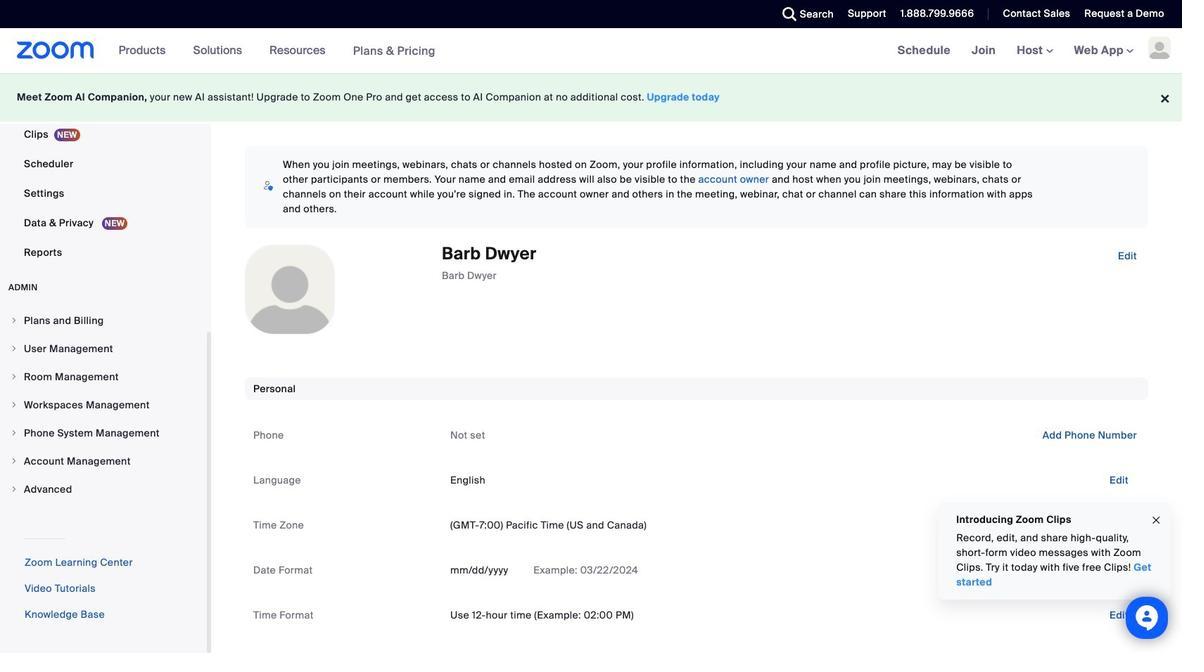 Task type: vqa. For each thing, say whether or not it's contained in the screenshot.
2nd right image from the bottom
yes



Task type: locate. For each thing, give the bounding box(es) containing it.
2 right image from the top
[[10, 373, 18, 381]]

right image for third menu item from the top of the admin menu "menu"
[[10, 373, 18, 381]]

banner
[[0, 28, 1182, 74]]

2 menu item from the top
[[0, 336, 207, 362]]

2 right image from the top
[[10, 429, 18, 438]]

right image for fourth menu item from the bottom of the admin menu "menu"
[[10, 401, 18, 410]]

right image for seventh menu item from the bottom
[[10, 317, 18, 325]]

product information navigation
[[108, 28, 446, 74]]

menu item
[[0, 308, 207, 334], [0, 336, 207, 362], [0, 364, 207, 391], [0, 392, 207, 419], [0, 420, 207, 447], [0, 448, 207, 475], [0, 476, 207, 503]]

7 menu item from the top
[[0, 476, 207, 503]]

meetings navigation
[[887, 28, 1182, 74]]

edit user photo image
[[279, 284, 301, 296]]

right image for 3rd menu item from the bottom of the admin menu "menu"
[[10, 429, 18, 438]]

3 right image from the top
[[10, 401, 18, 410]]

1 vertical spatial right image
[[10, 429, 18, 438]]

footer
[[0, 73, 1182, 122]]

2 vertical spatial right image
[[10, 486, 18, 494]]

1 right image from the top
[[10, 345, 18, 353]]

right image
[[10, 317, 18, 325], [10, 429, 18, 438], [10, 486, 18, 494]]

4 right image from the top
[[10, 457, 18, 466]]

3 right image from the top
[[10, 486, 18, 494]]

1 right image from the top
[[10, 317, 18, 325]]

0 vertical spatial right image
[[10, 317, 18, 325]]

right image for sixth menu item from the bottom of the admin menu "menu"
[[10, 345, 18, 353]]

right image
[[10, 345, 18, 353], [10, 373, 18, 381], [10, 401, 18, 410], [10, 457, 18, 466]]

5 menu item from the top
[[0, 420, 207, 447]]

zoom logo image
[[17, 42, 94, 59]]



Task type: describe. For each thing, give the bounding box(es) containing it.
profile picture image
[[1149, 37, 1171, 59]]

1 menu item from the top
[[0, 308, 207, 334]]

3 menu item from the top
[[0, 364, 207, 391]]

6 menu item from the top
[[0, 448, 207, 475]]

close image
[[1151, 513, 1162, 529]]

personal menu menu
[[0, 0, 207, 268]]

4 menu item from the top
[[0, 392, 207, 419]]

user photo image
[[246, 246, 334, 334]]

admin menu menu
[[0, 308, 207, 505]]

right image for second menu item from the bottom
[[10, 457, 18, 466]]

right image for 1st menu item from the bottom
[[10, 486, 18, 494]]



